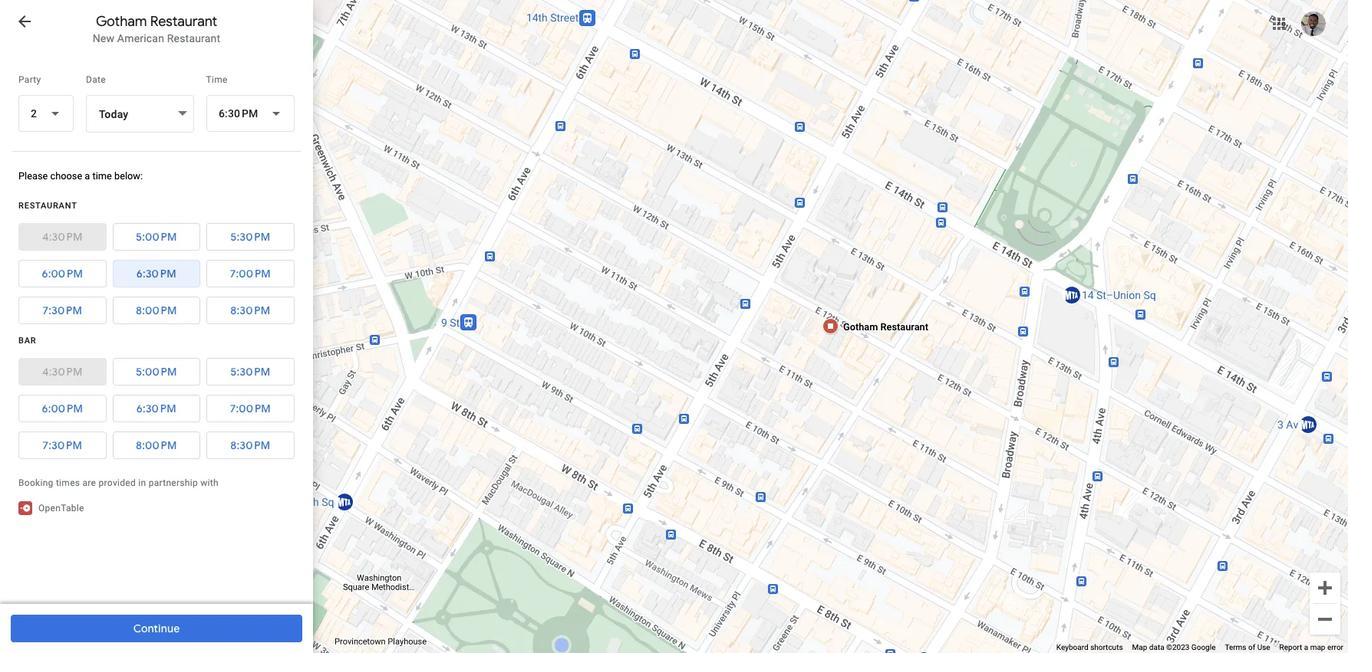 Task type: vqa. For each thing, say whether or not it's contained in the screenshot.
top the 7:30 PM
yes



Task type: locate. For each thing, give the bounding box(es) containing it.
in
[[138, 478, 146, 489]]

gotham restaurant new american restaurant
[[93, 13, 220, 45]]

1 horizontal spatial gotham
[[843, 321, 878, 333]]

2 8:30 pm button from the top
[[206, 428, 294, 464]]

gotham restaurant
[[843, 321, 928, 333]]

1 vertical spatial 5:00 pm button
[[112, 354, 200, 391]]

2 6:00 pm button from the top
[[18, 391, 106, 428]]

1 4:30 pm button from the top
[[18, 224, 106, 251]]

gotham inside map region
[[843, 321, 878, 333]]

0 horizontal spatial a
[[85, 171, 90, 182]]

2 5:30 pm button from the top
[[206, 354, 294, 391]]

1 vertical spatial 4:30 pm
[[42, 365, 83, 379]]

1 8:00 pm from the top
[[136, 304, 177, 318]]

1 5:30 pm from the top
[[230, 230, 270, 244]]

2 8:30 pm from the top
[[230, 439, 270, 453]]

5:30 pm for bar
[[230, 365, 270, 379]]

7:00 pm button for bar
[[206, 391, 294, 428]]

gotham for gotham restaurant
[[843, 321, 878, 333]]

0 vertical spatial 7:00 pm button
[[206, 256, 294, 293]]

8:30 pm button for bar
[[206, 428, 294, 464]]

1 vertical spatial 6:00 pm
[[42, 402, 83, 416]]

2 5:00 pm button from the top
[[112, 354, 200, 391]]

1 8:30 pm button from the top
[[206, 293, 294, 329]]

1 vertical spatial 8:00 pm
[[136, 439, 177, 453]]

choose
[[50, 171, 82, 182]]

2 7:00 pm button from the top
[[206, 391, 294, 428]]

2 5:00 pm from the top
[[136, 365, 177, 379]]

0 vertical spatial 8:30 pm
[[230, 304, 270, 318]]

1 8:00 pm button from the top
[[112, 293, 200, 329]]

0 vertical spatial 7:30 pm button
[[18, 293, 106, 329]]

1 vertical spatial 5:30 pm button
[[206, 354, 294, 391]]

0 vertical spatial 5:00 pm button
[[112, 219, 200, 256]]

terms
[[1225, 644, 1247, 652]]

5:00 pm
[[136, 230, 177, 244], [136, 365, 177, 379]]

4:30 pm button down 'choose'
[[18, 224, 106, 251]]

5:30 pm for restaurant
[[230, 230, 270, 244]]

5:30 pm button
[[206, 219, 294, 256], [206, 354, 294, 391]]

7:30 pm button
[[18, 293, 106, 329], [18, 428, 106, 464]]

continue button
[[11, 611, 302, 648]]

7:00 pm button for restaurant
[[206, 256, 294, 293]]

5:30 pm
[[230, 230, 270, 244], [230, 365, 270, 379]]

google account: leeland pitt  
(leeland.pitt@adept.ai) image
[[1301, 12, 1326, 36]]

0 vertical spatial a
[[85, 171, 90, 182]]

6:30 pm button
[[112, 256, 200, 293], [112, 391, 200, 428]]

2 6:30 pm button from the top
[[112, 391, 200, 428]]

2 8:00 pm from the top
[[136, 439, 177, 453]]

1 5:30 pm button from the top
[[206, 219, 294, 256]]

0 vertical spatial 6:30 pm button
[[112, 256, 200, 293]]

gotham
[[96, 13, 147, 30], [843, 321, 878, 333]]

7:30 pm button up the bar
[[18, 293, 106, 329]]

1 vertical spatial 8:00 pm button
[[112, 428, 200, 464]]

of
[[1248, 644, 1256, 652]]

1 vertical spatial 5:30 pm
[[230, 365, 270, 379]]

0 vertical spatial gotham
[[96, 13, 147, 30]]

2 7:00 pm from the top
[[230, 402, 271, 416]]

1 6:00 pm button from the top
[[18, 256, 106, 293]]

today
[[99, 108, 128, 121]]

1 vertical spatial gotham
[[843, 321, 878, 333]]

1 5:00 pm button from the top
[[112, 219, 200, 256]]

1 vertical spatial 7:00 pm
[[230, 402, 271, 416]]

8:30 pm for bar
[[230, 439, 270, 453]]

1 vertical spatial 8:30 pm button
[[206, 428, 294, 464]]

0 vertical spatial 7:30 pm
[[43, 304, 82, 318]]

8:00 pm button
[[112, 293, 200, 329], [112, 428, 200, 464]]

1 vertical spatial 4:30 pm button
[[18, 359, 106, 386]]

5:30 pm button for restaurant
[[206, 219, 294, 256]]

5:00 pm for restaurant
[[136, 230, 177, 244]]

terms of use link
[[1225, 644, 1270, 652]]

1 6:00 pm from the top
[[42, 267, 83, 281]]

american
[[117, 32, 164, 45]]

1 vertical spatial 5:00 pm
[[136, 365, 177, 379]]

0 horizontal spatial gotham
[[96, 13, 147, 30]]

0 vertical spatial 6:30 pm
[[136, 267, 176, 281]]

1 vertical spatial 7:00 pm button
[[206, 391, 294, 428]]

new
[[93, 32, 115, 45]]

0 vertical spatial 5:30 pm
[[230, 230, 270, 244]]

1 5:00 pm from the top
[[136, 230, 177, 244]]

continue
[[133, 622, 180, 636]]

0 vertical spatial 5:30 pm button
[[206, 219, 294, 256]]

4:30 pm for bar
[[42, 365, 83, 379]]

8:30 pm
[[230, 304, 270, 318], [230, 439, 270, 453]]

8:00 pm for restaurant
[[136, 304, 177, 318]]

1 7:30 pm from the top
[[43, 304, 82, 318]]

1 vertical spatial 7:30 pm button
[[18, 428, 106, 464]]

4:30 pm button for restaurant
[[18, 224, 106, 251]]

8:00 pm button for bar
[[112, 428, 200, 464]]

6:00 pm button
[[18, 256, 106, 293], [18, 391, 106, 428]]

map region
[[297, 0, 1348, 654]]

2 7:30 pm button from the top
[[18, 428, 106, 464]]

6:00 pm for bar
[[42, 402, 83, 416]]

1 6:30 pm from the top
[[136, 267, 176, 281]]

terms of use
[[1225, 644, 1270, 652]]

6:00 pm
[[42, 267, 83, 281], [42, 402, 83, 416]]

a left time
[[85, 171, 90, 182]]

back image
[[15, 12, 34, 31]]

7:30 pm
[[43, 304, 82, 318], [43, 439, 82, 453]]

0 vertical spatial 5:00 pm
[[136, 230, 177, 244]]

7:00 pm button
[[206, 256, 294, 293], [206, 391, 294, 428]]

6:00 pm button up times
[[18, 391, 106, 428]]

a
[[85, 171, 90, 182], [1304, 644, 1308, 652]]

8:00 pm
[[136, 304, 177, 318], [136, 439, 177, 453]]

6:00 pm button for restaurant
[[18, 256, 106, 293]]

please choose a time below:
[[18, 171, 143, 182]]

2 4:30 pm from the top
[[42, 365, 83, 379]]

4:30 pm
[[42, 230, 83, 244], [42, 365, 83, 379]]

2 8:00 pm button from the top
[[112, 428, 200, 464]]

bar
[[18, 336, 36, 346]]

1 vertical spatial 6:30 pm
[[136, 402, 176, 416]]

None field
[[18, 95, 74, 132], [206, 95, 295, 132], [18, 95, 74, 132], [206, 95, 295, 132]]

6:00 pm button for bar
[[18, 391, 106, 428]]

1 7:00 pm button from the top
[[206, 256, 294, 293]]

1 4:30 pm from the top
[[42, 230, 83, 244]]

1 6:30 pm button from the top
[[112, 256, 200, 293]]

6:00 pm button up the bar
[[18, 256, 106, 293]]

8:30 pm button
[[206, 293, 294, 329], [206, 428, 294, 464]]

1 horizontal spatial a
[[1304, 644, 1308, 652]]

report a map error link
[[1280, 644, 1344, 652]]

0 vertical spatial 8:30 pm button
[[206, 293, 294, 329]]

1 vertical spatial 6:30 pm button
[[112, 391, 200, 428]]

0 vertical spatial 4:30 pm button
[[18, 224, 106, 251]]

5:00 pm button
[[112, 219, 200, 256], [112, 354, 200, 391]]

0 vertical spatial 6:00 pm
[[42, 267, 83, 281]]

1 vertical spatial 7:30 pm
[[43, 439, 82, 453]]

1 7:00 pm from the top
[[230, 267, 271, 281]]

4:30 pm button
[[18, 224, 106, 251], [18, 359, 106, 386]]

map
[[1132, 644, 1147, 652]]

time
[[206, 74, 228, 85]]

4:30 pm button down the bar
[[18, 359, 106, 386]]

date
[[86, 74, 106, 85]]

1 8:30 pm from the top
[[230, 304, 270, 318]]

2 6:00 pm from the top
[[42, 402, 83, 416]]

7:00 pm
[[230, 267, 271, 281], [230, 402, 271, 416]]

5:30 pm button for bar
[[206, 354, 294, 391]]

2 5:30 pm from the top
[[230, 365, 270, 379]]

7:30 pm button up times
[[18, 428, 106, 464]]

gotham inside gotham restaurant new american restaurant
[[96, 13, 147, 30]]

0 vertical spatial 8:00 pm button
[[112, 293, 200, 329]]

restaurant
[[150, 13, 217, 30], [167, 32, 220, 45], [18, 201, 77, 211], [880, 321, 928, 333]]

1 7:30 pm button from the top
[[18, 293, 106, 329]]

7:30 pm button for bar
[[18, 428, 106, 464]]

a left map
[[1304, 644, 1308, 652]]

0 vertical spatial 7:00 pm
[[230, 267, 271, 281]]

0 vertical spatial 6:00 pm button
[[18, 256, 106, 293]]

1 vertical spatial 6:00 pm button
[[18, 391, 106, 428]]

map data ©2023 google
[[1132, 644, 1216, 652]]

2 4:30 pm button from the top
[[18, 359, 106, 386]]

2 7:30 pm from the top
[[43, 439, 82, 453]]

party
[[18, 74, 41, 85]]

6:30 pm
[[136, 267, 176, 281], [136, 402, 176, 416]]

0 vertical spatial 8:00 pm
[[136, 304, 177, 318]]

1 vertical spatial 8:30 pm
[[230, 439, 270, 453]]

6:00 pm for restaurant
[[42, 267, 83, 281]]

0 vertical spatial 4:30 pm
[[42, 230, 83, 244]]



Task type: describe. For each thing, give the bounding box(es) containing it.
are
[[83, 478, 96, 489]]

below:
[[114, 171, 143, 182]]

7:00 pm for bar
[[230, 402, 271, 416]]

keyboard shortcuts
[[1057, 644, 1123, 652]]

8:30 pm for restaurant
[[230, 304, 270, 318]]

keyboard
[[1057, 644, 1089, 652]]

7:30 pm for restaurant
[[43, 304, 82, 318]]

with
[[200, 478, 219, 489]]

7:00 pm for restaurant
[[230, 267, 271, 281]]

7:30 pm button for restaurant
[[18, 293, 106, 329]]

5:00 pm button for bar
[[112, 354, 200, 391]]

opentable
[[38, 503, 84, 514]]

report
[[1280, 644, 1302, 652]]

booking times are provided in partnership with
[[18, 478, 219, 489]]

4:30 pm button for bar
[[18, 359, 106, 386]]

shortcuts
[[1091, 644, 1123, 652]]

report a map error
[[1280, 644, 1344, 652]]

1 vertical spatial a
[[1304, 644, 1308, 652]]

booking
[[18, 478, 53, 489]]

error
[[1328, 644, 1344, 652]]

2 6:30 pm from the top
[[136, 402, 176, 416]]

google
[[1192, 644, 1216, 652]]

provided
[[99, 478, 136, 489]]

gotham restaurant heading
[[0, 12, 313, 31]]

times
[[56, 478, 80, 489]]

map
[[1310, 644, 1326, 652]]

use
[[1257, 644, 1270, 652]]

time
[[92, 171, 112, 182]]

©2023
[[1166, 644, 1190, 652]]

today button
[[86, 95, 194, 133]]

data
[[1149, 644, 1165, 652]]

5:00 pm for bar
[[136, 365, 177, 379]]

please
[[18, 171, 48, 182]]

4:30 pm for restaurant
[[42, 230, 83, 244]]

5:00 pm button for restaurant
[[112, 219, 200, 256]]

partnership
[[149, 478, 198, 489]]

8:00 pm button for restaurant
[[112, 293, 200, 329]]

keyboard shortcuts button
[[1057, 643, 1123, 654]]

8:30 pm button for restaurant
[[206, 293, 294, 329]]

8:00 pm for bar
[[136, 439, 177, 453]]

opentable image
[[18, 502, 32, 516]]

7:30 pm for bar
[[43, 439, 82, 453]]

restaurant inside map region
[[880, 321, 928, 333]]

gotham for gotham restaurant new american restaurant
[[96, 13, 147, 30]]



